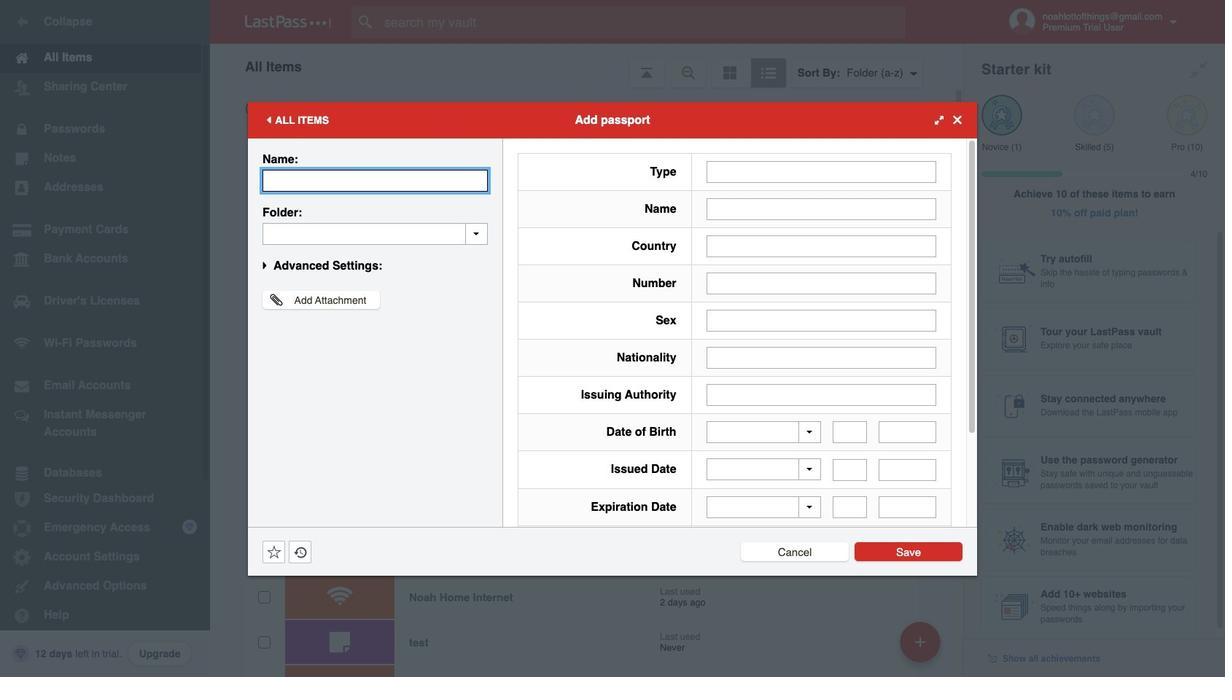 Task type: locate. For each thing, give the bounding box(es) containing it.
dialog
[[248, 102, 977, 632]]

None text field
[[706, 161, 936, 183], [263, 170, 488, 191], [263, 223, 488, 245], [706, 347, 936, 369], [833, 459, 867, 481], [833, 497, 867, 518], [879, 497, 936, 518], [706, 161, 936, 183], [263, 170, 488, 191], [263, 223, 488, 245], [706, 347, 936, 369], [833, 459, 867, 481], [833, 497, 867, 518], [879, 497, 936, 518]]

Search search field
[[351, 6, 934, 38]]

new item navigation
[[895, 618, 949, 677]]

None text field
[[706, 198, 936, 220], [706, 235, 936, 257], [706, 272, 936, 294], [706, 310, 936, 331], [706, 384, 936, 406], [833, 422, 867, 443], [879, 422, 936, 443], [879, 459, 936, 481], [706, 198, 936, 220], [706, 235, 936, 257], [706, 272, 936, 294], [706, 310, 936, 331], [706, 384, 936, 406], [833, 422, 867, 443], [879, 422, 936, 443], [879, 459, 936, 481]]

search my vault text field
[[351, 6, 934, 38]]

vault options navigation
[[210, 44, 964, 88]]



Task type: describe. For each thing, give the bounding box(es) containing it.
lastpass image
[[245, 15, 331, 28]]

new item image
[[915, 637, 925, 647]]

main navigation navigation
[[0, 0, 210, 677]]



Task type: vqa. For each thing, say whether or not it's contained in the screenshot.
"search my vault" Text Field
yes



